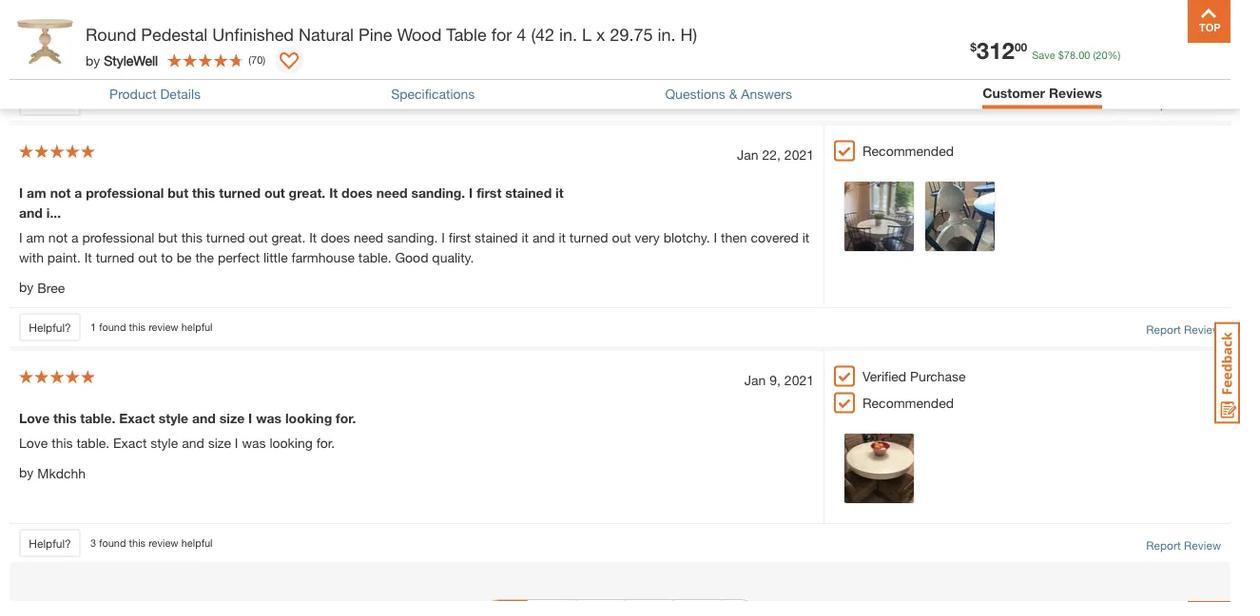 Task type: describe. For each thing, give the bounding box(es) containing it.
by bree
[[19, 279, 65, 296]]

report review for recommended
[[1147, 323, 1222, 336]]

stylewell
[[104, 52, 158, 68]]

review for style
[[149, 537, 179, 549]]

farmhouse
[[292, 249, 355, 265]]

helpful for and
[[182, 537, 213, 549]]

0 vertical spatial sanding.
[[411, 184, 466, 200]]

for
[[492, 24, 512, 44]]

1 horizontal spatial $
[[1059, 49, 1065, 61]]

1 horizontal spatial it
[[309, 229, 317, 245]]

answers
[[742, 86, 793, 102]]

reviews
[[1049, 85, 1103, 100]]

wood
[[397, 24, 442, 44]]

jan 9, 2021
[[745, 372, 815, 388]]

jan 22, 2021
[[737, 146, 815, 162]]

by for by homedepotcustomer
[[19, 45, 34, 60]]

helpful? for this
[[29, 537, 71, 550]]

love this table. exact style and size i was looking for. love this table. exact style and size i was looking for.
[[19, 410, 356, 451]]

0 horizontal spatial (
[[249, 54, 251, 66]]

mkdchh
[[37, 466, 86, 482]]

l
[[582, 24, 592, 44]]

table
[[447, 24, 487, 44]]

by for by mkdchh
[[19, 465, 34, 480]]

1 found this review helpful
[[90, 321, 213, 333]]

jan for jan 22, 2021
[[737, 146, 759, 162]]

20
[[1096, 49, 1108, 61]]

covered
[[751, 229, 799, 245]]

29.75
[[610, 24, 653, 44]]

helpful? button for this
[[19, 529, 81, 558]]

product
[[110, 86, 157, 102]]

4
[[517, 24, 527, 44]]

2 love from the top
[[19, 435, 48, 451]]

round
[[86, 24, 136, 44]]

report for verified purchase
[[1147, 539, 1182, 552]]

product details
[[110, 86, 201, 102]]

verified
[[863, 368, 907, 384]]

details
[[160, 86, 201, 102]]

product image image
[[14, 10, 76, 71]]

1 love from the top
[[19, 410, 50, 426]]

0 vertical spatial but
[[168, 184, 188, 200]]

report review for verified purchase
[[1147, 539, 1222, 552]]

1 vertical spatial table.
[[80, 410, 115, 426]]

0 vertical spatial am
[[27, 184, 46, 200]]

0 vertical spatial professional
[[86, 184, 164, 200]]

3
[[90, 537, 96, 549]]

0 horizontal spatial first
[[449, 229, 471, 245]]

pedestal
[[141, 24, 208, 44]]

homedepotcustomer
[[37, 46, 168, 62]]

2
[[90, 95, 96, 107]]

round pedestal unfinished natural pine wood table for 4 (42 in. l x 29.75 in. h)
[[86, 24, 698, 44]]

1 vertical spatial was
[[242, 435, 266, 451]]

(42
[[531, 24, 555, 44]]

to
[[161, 249, 173, 265]]

1 recommended from the top
[[863, 143, 954, 158]]

9,
[[770, 372, 781, 388]]

bree button
[[37, 278, 65, 298]]

70
[[251, 54, 263, 66]]

2021 for jan 9, 2021
[[785, 372, 815, 388]]

table!!!
[[93, 15, 132, 31]]

1 helpful? button from the top
[[19, 87, 81, 116]]

save
[[1033, 49, 1056, 61]]

specifications
[[391, 86, 475, 102]]

quality.
[[432, 249, 474, 265]]

( 70 )
[[249, 54, 266, 66]]

0 vertical spatial does
[[342, 184, 373, 200]]

1 report review from the top
[[1147, 97, 1222, 110]]

2 in. from the left
[[658, 24, 676, 44]]

312
[[977, 36, 1015, 63]]

2 vertical spatial it
[[84, 249, 92, 265]]

display image
[[280, 52, 299, 71]]

top button
[[1188, 0, 1231, 43]]

verified purchase
[[863, 368, 966, 384]]

0 vertical spatial great.
[[289, 184, 326, 200]]

questions & answers
[[666, 86, 793, 102]]

pine
[[359, 24, 392, 44]]

x
[[597, 24, 606, 44]]

%)
[[1108, 49, 1121, 61]]

78
[[1065, 49, 1076, 61]]

1 vertical spatial style
[[151, 435, 178, 451]]

by for by stylewell
[[86, 52, 100, 68]]

0 vertical spatial need
[[376, 184, 408, 200]]

h)
[[681, 24, 698, 44]]

i...
[[46, 204, 61, 220]]

natural
[[299, 24, 354, 44]]

homedepotcustomer button
[[37, 44, 168, 64]]

1 report from the top
[[1147, 97, 1182, 110]]

2021 for jan 22, 2021
[[785, 146, 815, 162]]

found for exact
[[99, 537, 126, 549]]

0 horizontal spatial $
[[971, 41, 977, 54]]

helpful? for am
[[29, 321, 71, 334]]

customer
[[983, 85, 1046, 100]]

2 found this review helpful
[[90, 95, 213, 107]]

by homedepotcustomer
[[19, 45, 168, 62]]



Task type: locate. For each thing, give the bounding box(es) containing it.
1 vertical spatial report review button
[[1147, 321, 1222, 338]]

1 vertical spatial helpful
[[182, 321, 213, 333]]

1 vertical spatial perfect
[[218, 249, 260, 265]]

love
[[19, 410, 50, 426], [19, 435, 48, 451]]

2 helpful? button from the top
[[19, 313, 81, 342]]

1 horizontal spatial perfect
[[218, 249, 260, 265]]

sanding. up quality.
[[411, 184, 466, 200]]

then
[[721, 229, 747, 245]]

1 vertical spatial does
[[321, 229, 350, 245]]

1 review from the top
[[149, 95, 179, 107]]

3 helpful? button from the top
[[19, 529, 81, 558]]

table. inside i am not a professional but this turned out great. it does need sanding. i first stained it and i... i am not a professional but this turned out great. it does need sanding. i first stained it and it turned out very blotchy. i then covered it with paint. it turned out to be the perfect little farmhouse table. good quality.
[[359, 249, 392, 265]]

0 vertical spatial report review
[[1147, 97, 1222, 110]]

table.
[[359, 249, 392, 265], [80, 410, 115, 426], [77, 435, 110, 451]]

it
[[556, 184, 564, 200], [522, 229, 529, 245], [559, 229, 566, 245], [803, 229, 810, 245]]

3 review from the top
[[1185, 539, 1222, 552]]

found right the 2
[[99, 95, 126, 107]]

sanding. up good
[[387, 229, 438, 245]]

with
[[19, 249, 44, 265]]

2 vertical spatial review
[[149, 537, 179, 549]]

by left mkdchh
[[19, 465, 34, 480]]

2 vertical spatial report review
[[1147, 539, 1222, 552]]

1 vertical spatial report review
[[1147, 323, 1222, 336]]

1 vertical spatial not
[[48, 229, 68, 245]]

a
[[75, 184, 82, 200], [71, 229, 79, 245]]

not
[[50, 184, 71, 200], [48, 229, 68, 245]]

0 vertical spatial size
[[220, 410, 245, 426]]

0 vertical spatial helpful
[[182, 95, 213, 107]]

2 helpful? from the top
[[29, 321, 71, 334]]

0 vertical spatial for.
[[336, 410, 356, 426]]

but up the to
[[158, 229, 178, 245]]

2 vertical spatial helpful
[[182, 537, 213, 549]]

review for verified purchase
[[1185, 539, 1222, 552]]

by for by bree
[[19, 279, 34, 294]]

great. up little
[[272, 229, 306, 245]]

product details button
[[110, 86, 201, 102], [110, 86, 201, 102]]

1 vertical spatial need
[[354, 229, 384, 245]]

1 horizontal spatial first
[[477, 184, 502, 200]]

perfect right the
[[218, 249, 260, 265]]

specifications button
[[391, 86, 475, 102], [391, 86, 475, 102]]

jan left 22,
[[737, 146, 759, 162]]

0 horizontal spatial it
[[84, 249, 92, 265]]

0 vertical spatial report
[[1147, 97, 1182, 110]]

review right 3
[[149, 537, 179, 549]]

helpful? left the 2
[[29, 95, 71, 108]]

review
[[1185, 97, 1222, 110], [1185, 323, 1222, 336], [1185, 539, 1222, 552]]

0 vertical spatial stained
[[505, 184, 552, 200]]

1 horizontal spatial for.
[[336, 410, 356, 426]]

helpful? down bree button
[[29, 321, 71, 334]]

it
[[329, 184, 338, 200], [309, 229, 317, 245], [84, 249, 92, 265]]

0 vertical spatial first
[[477, 184, 502, 200]]

1 vertical spatial am
[[26, 229, 45, 245]]

review
[[149, 95, 179, 107], [149, 321, 179, 333], [149, 537, 179, 549]]

2021
[[785, 146, 815, 162], [785, 372, 815, 388]]

by
[[19, 45, 34, 60], [86, 52, 100, 68], [19, 279, 34, 294], [19, 465, 34, 480]]

1 vertical spatial professional
[[82, 229, 155, 245]]

2 horizontal spatial it
[[329, 184, 338, 200]]

1 vertical spatial first
[[449, 229, 471, 245]]

it's
[[136, 15, 153, 31]]

2 2021 from the top
[[785, 372, 815, 388]]

i
[[19, 184, 23, 200], [469, 184, 473, 200], [19, 229, 22, 245], [442, 229, 445, 245], [714, 229, 718, 245], [248, 410, 252, 426], [235, 435, 238, 451]]

navigation
[[479, 586, 762, 602]]

1 vertical spatial great.
[[272, 229, 306, 245]]

1 found from the top
[[99, 95, 126, 107]]

need up good
[[376, 184, 408, 200]]

1 vertical spatial a
[[71, 229, 79, 245]]

and
[[203, 15, 225, 31], [19, 204, 43, 220], [533, 229, 555, 245], [192, 410, 216, 426], [182, 435, 204, 451]]

(
[[1094, 49, 1096, 61], [249, 54, 251, 66]]

1 vertical spatial helpful? button
[[19, 313, 81, 342]]

by left bree
[[19, 279, 34, 294]]

helpful? button left the 2
[[19, 87, 81, 116]]

1 helpful? from the top
[[29, 95, 71, 108]]

!
[[332, 15, 335, 31]]

)
[[263, 54, 266, 66]]

questions
[[666, 86, 726, 102]]

good
[[395, 249, 429, 265]]

0 vertical spatial helpful? button
[[19, 87, 81, 116]]

this
[[129, 95, 146, 107], [192, 184, 215, 200], [181, 229, 203, 245], [129, 321, 146, 333], [53, 410, 77, 426], [52, 435, 73, 451], [129, 537, 146, 549]]

paint.
[[47, 249, 81, 265]]

2 helpful from the top
[[182, 321, 213, 333]]

1 horizontal spatial 00
[[1079, 49, 1091, 61]]

$ left save
[[971, 41, 977, 54]]

3 found this review helpful
[[90, 537, 213, 549]]

by mkdchh
[[19, 465, 86, 482]]

2 vertical spatial report review button
[[1147, 537, 1222, 554]]

review for recommended
[[1185, 323, 1222, 336]]

helpful? button down bree button
[[19, 313, 81, 342]]

1 horizontal spatial in.
[[658, 24, 676, 44]]

customer reviews
[[983, 85, 1103, 100]]

questions & answers button
[[666, 86, 793, 102], [666, 86, 793, 102]]

1 vertical spatial it
[[309, 229, 317, 245]]

bree
[[37, 280, 65, 296]]

0 vertical spatial exact
[[119, 410, 155, 426]]

3 found from the top
[[99, 537, 126, 549]]

1
[[90, 321, 96, 333]]

0 vertical spatial found
[[99, 95, 126, 107]]

out
[[271, 15, 290, 31], [264, 184, 285, 200], [249, 229, 268, 245], [612, 229, 632, 245], [138, 249, 157, 265]]

1 helpful from the top
[[182, 95, 213, 107]]

2 report review button from the top
[[1147, 321, 1222, 338]]

be
[[177, 249, 192, 265]]

by stylewell
[[86, 52, 158, 68]]

found right 1
[[99, 321, 126, 333]]

need
[[376, 184, 408, 200], [354, 229, 384, 245]]

2 vertical spatial table.
[[77, 435, 110, 451]]

helpful? left 3
[[29, 537, 71, 550]]

&
[[730, 86, 738, 102]]

( left the ')'
[[249, 54, 251, 66]]

2 vertical spatial found
[[99, 537, 126, 549]]

report for recommended
[[1147, 323, 1182, 336]]

0 horizontal spatial in.
[[560, 24, 578, 44]]

report review button
[[1147, 95, 1222, 112], [1147, 321, 1222, 338], [1147, 537, 1222, 554]]

1 vertical spatial stained
[[475, 229, 518, 245]]

by down we
[[19, 45, 34, 60]]

1 vertical spatial recommended
[[863, 395, 954, 411]]

0 horizontal spatial for.
[[317, 435, 335, 451]]

0 vertical spatial it
[[329, 184, 338, 200]]

2 vertical spatial helpful? button
[[19, 529, 81, 558]]

found for a
[[99, 321, 126, 333]]

3 report review button from the top
[[1147, 537, 1222, 554]]

we
[[19, 15, 38, 31]]

0 vertical spatial a
[[75, 184, 82, 200]]

00 left save
[[1015, 41, 1028, 54]]

need up farmhouse
[[354, 229, 384, 245]]

$ 312 00 save $ 78 . 00 ( 20 %)
[[971, 36, 1121, 63]]

does
[[342, 184, 373, 200], [321, 229, 350, 245]]

2 vertical spatial helpful?
[[29, 537, 71, 550]]

but
[[168, 184, 188, 200], [158, 229, 178, 245]]

am
[[27, 184, 46, 200], [26, 229, 45, 245]]

2 review from the top
[[1185, 323, 1222, 336]]

1 in. from the left
[[560, 24, 578, 44]]

0 horizontal spatial 00
[[1015, 41, 1028, 54]]

0 vertical spatial perfect
[[157, 15, 199, 31]]

size
[[220, 410, 245, 426], [208, 435, 231, 451]]

2 report review from the top
[[1147, 323, 1222, 336]]

0 vertical spatial was
[[256, 410, 282, 426]]

2 review from the top
[[149, 321, 179, 333]]

1 vertical spatial review
[[149, 321, 179, 333]]

1 horizontal spatial (
[[1094, 49, 1096, 61]]

$
[[971, 41, 977, 54], [1059, 49, 1065, 61]]

2021 right 9,
[[785, 372, 815, 388]]

1 report review button from the top
[[1147, 95, 1222, 112]]

0 vertical spatial 2021
[[785, 146, 815, 162]]

review for professional
[[149, 321, 179, 333]]

lovely
[[294, 15, 328, 31]]

jan for jan 9, 2021
[[745, 372, 766, 388]]

1 vertical spatial but
[[158, 229, 178, 245]]

in. left h) at the right
[[658, 24, 676, 44]]

review down stylewell
[[149, 95, 179, 107]]

2021 right 22,
[[785, 146, 815, 162]]

1 vertical spatial love
[[19, 435, 48, 451]]

in.
[[560, 24, 578, 44], [658, 24, 676, 44]]

love
[[41, 15, 66, 31]]

we love our table!!! it's perfect and turned out lovely !
[[19, 15, 335, 31]]

purchase
[[911, 368, 966, 384]]

3 helpful from the top
[[182, 537, 213, 549]]

2 report from the top
[[1147, 323, 1182, 336]]

helpful? button for am
[[19, 313, 81, 342]]

1 2021 from the top
[[785, 146, 815, 162]]

0 vertical spatial not
[[50, 184, 71, 200]]

.
[[1076, 49, 1079, 61]]

22,
[[763, 146, 781, 162]]

0 vertical spatial table.
[[359, 249, 392, 265]]

but up be
[[168, 184, 188, 200]]

0 vertical spatial recommended
[[863, 143, 954, 158]]

( inside $ 312 00 save $ 78 . 00 ( 20 %)
[[1094, 49, 1096, 61]]

1 vertical spatial size
[[208, 435, 231, 451]]

1 vertical spatial exact
[[113, 435, 147, 451]]

00
[[1015, 41, 1028, 54], [1079, 49, 1091, 61]]

jan
[[737, 146, 759, 162], [745, 372, 766, 388]]

0 vertical spatial helpful?
[[29, 95, 71, 108]]

style
[[159, 410, 189, 426], [151, 435, 178, 451]]

perfect inside i am not a professional but this turned out great. it does need sanding. i first stained it and i... i am not a professional but this turned out great. it does need sanding. i first stained it and it turned out very blotchy. i then covered it with paint. it turned out to be the perfect little farmhouse table. good quality.
[[218, 249, 260, 265]]

exact
[[119, 410, 155, 426], [113, 435, 147, 451]]

perfect
[[157, 15, 199, 31], [218, 249, 260, 265]]

found right 3
[[99, 537, 126, 549]]

0 vertical spatial style
[[159, 410, 189, 426]]

2 vertical spatial report
[[1147, 539, 1182, 552]]

in. left "l"
[[560, 24, 578, 44]]

not up i...
[[50, 184, 71, 200]]

blotchy.
[[664, 229, 710, 245]]

by inside by bree
[[19, 279, 34, 294]]

report review button for recommended
[[1147, 321, 1222, 338]]

turned
[[229, 15, 267, 31], [219, 184, 261, 200], [206, 229, 245, 245], [570, 229, 609, 245], [96, 249, 135, 265]]

1 review from the top
[[1185, 97, 1222, 110]]

little
[[264, 249, 288, 265]]

2 recommended from the top
[[863, 395, 954, 411]]

0 vertical spatial jan
[[737, 146, 759, 162]]

first
[[477, 184, 502, 200], [449, 229, 471, 245]]

mkdchh button
[[37, 464, 86, 484]]

review down the to
[[149, 321, 179, 333]]

by down "round"
[[86, 52, 100, 68]]

0 vertical spatial review
[[149, 95, 179, 107]]

$ left .
[[1059, 49, 1065, 61]]

perfect right it's
[[157, 15, 199, 31]]

1 vertical spatial found
[[99, 321, 126, 333]]

not up paint.
[[48, 229, 68, 245]]

report review button for verified purchase
[[1147, 537, 1222, 554]]

( right .
[[1094, 49, 1096, 61]]

3 review from the top
[[149, 537, 179, 549]]

1 vertical spatial for.
[[317, 435, 335, 451]]

by inside the by mkdchh
[[19, 465, 34, 480]]

found
[[99, 95, 126, 107], [99, 321, 126, 333], [99, 537, 126, 549]]

our
[[70, 15, 89, 31]]

1 vertical spatial jan
[[745, 372, 766, 388]]

the
[[195, 249, 214, 265]]

3 report from the top
[[1147, 539, 1182, 552]]

0 horizontal spatial perfect
[[157, 15, 199, 31]]

helpful? button left 3
[[19, 529, 81, 558]]

by inside by homedepotcustomer
[[19, 45, 34, 60]]

3 report review from the top
[[1147, 539, 1222, 552]]

1 vertical spatial 2021
[[785, 372, 815, 388]]

was
[[256, 410, 282, 426], [242, 435, 266, 451]]

unfinished
[[213, 24, 294, 44]]

i am not a professional but this turned out great. it does need sanding. i first stained it and i... i am not a professional but this turned out great. it does need sanding. i first stained it and it turned out very blotchy. i then covered it with paint. it turned out to be the perfect little farmhouse table. good quality.
[[19, 184, 810, 265]]

1 vertical spatial review
[[1185, 323, 1222, 336]]

great. up farmhouse
[[289, 184, 326, 200]]

3 helpful? from the top
[[29, 537, 71, 550]]

2 found from the top
[[99, 321, 126, 333]]

0 vertical spatial review
[[1185, 97, 1222, 110]]

0 vertical spatial report review button
[[1147, 95, 1222, 112]]

2 vertical spatial review
[[1185, 539, 1222, 552]]

0 vertical spatial love
[[19, 410, 50, 426]]

1 vertical spatial helpful?
[[29, 321, 71, 334]]

helpful for but
[[182, 321, 213, 333]]

jan left 9,
[[745, 372, 766, 388]]

1 vertical spatial report
[[1147, 323, 1182, 336]]

1 vertical spatial looking
[[270, 435, 313, 451]]

feedback link image
[[1215, 322, 1241, 424]]

1 vertical spatial sanding.
[[387, 229, 438, 245]]

00 right 78
[[1079, 49, 1091, 61]]

0 vertical spatial looking
[[285, 410, 332, 426]]

very
[[635, 229, 660, 245]]



Task type: vqa. For each thing, say whether or not it's contained in the screenshot.
caret icon within the Mount Type link
no



